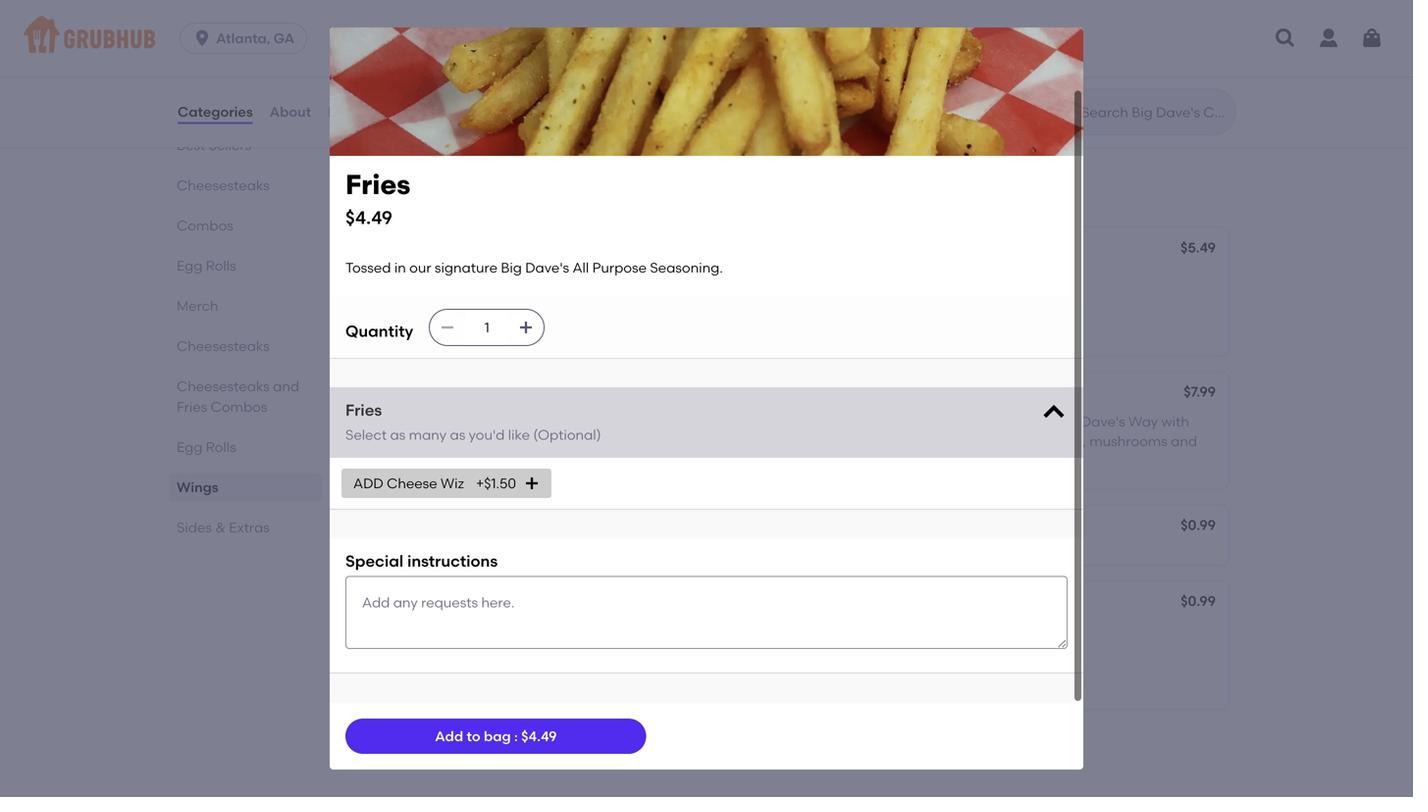 Task type: locate. For each thing, give the bounding box(es) containing it.
4 peppers, from the left
[[1028, 434, 1086, 450]]

0 horizontal spatial seasoned
[[377, 414, 443, 430]]

1 horizontal spatial seasoned
[[817, 414, 883, 430]]

rolls
[[206, 257, 236, 274], [206, 439, 236, 456]]

banana inside seasoned fries topped seasoned chicken dave's way with onions, banana peppers, sweet peppers, mushrooms and all three cheeses.
[[427, 434, 480, 450]]

1 vertical spatial rolls
[[206, 439, 236, 456]]

2 rolls from the top
[[206, 439, 236, 456]]

cheesesteaks
[[177, 177, 270, 194], [177, 338, 270, 355], [177, 378, 270, 395]]

0 horizontal spatial and
[[273, 378, 299, 395]]

fries
[[446, 414, 474, 430], [886, 414, 914, 430]]

1 horizontal spatial as
[[450, 427, 465, 444]]

2 horizontal spatial svg image
[[1360, 26, 1384, 50]]

philly for philly fries with chicken
[[377, 386, 413, 402]]

0 horizontal spatial onions,
[[377, 434, 424, 450]]

fries for chicken
[[446, 414, 474, 430]]

seasoning.
[[650, 259, 723, 276], [435, 289, 507, 306]]

2 banana from the left
[[867, 434, 920, 450]]

1 $0.99 button from the top
[[805, 506, 1229, 565]]

reviews
[[328, 103, 383, 120]]

sweet for chicken
[[546, 434, 585, 450]]

egg rolls down cheesesteaks and fries combos
[[177, 439, 236, 456]]

svg image
[[1274, 26, 1297, 50], [1360, 26, 1384, 50], [440, 320, 456, 336]]

best sellers
[[177, 137, 251, 153]]

three down philly fries with beef
[[835, 453, 870, 470]]

1 horizontal spatial wings
[[361, 37, 426, 62]]

sweet inside seasoned fries topped seasoned ribeye dave's way with onions, banana peppers, sweet peppers, mushrooms and all three cheeses.
[[985, 434, 1024, 450]]

fries inside fries select as many as you'd like (optional)
[[345, 401, 382, 420]]

0 vertical spatial purpose
[[592, 259, 647, 276]]

peppers,
[[484, 434, 542, 450], [588, 434, 647, 450], [923, 434, 982, 450], [1028, 434, 1086, 450]]

0 vertical spatial extras
[[443, 182, 508, 207]]

main navigation navigation
[[0, 0, 1413, 77]]

2 cheeses. from the left
[[874, 453, 931, 470]]

1 onions, from the left
[[377, 434, 424, 450]]

seasoned fries topped seasoned ribeye dave's way with onions, banana peppers, sweet peppers, mushrooms and all three cheeses.
[[817, 414, 1197, 470]]

sellers
[[209, 137, 251, 153]]

way
[[700, 414, 729, 430], [1129, 414, 1158, 430]]

2 three from the left
[[835, 453, 870, 470]]

special
[[345, 552, 403, 571]]

fries inside seasoned fries topped seasoned ribeye dave's way with onions, banana peppers, sweet peppers, mushrooms and all three cheeses.
[[886, 414, 914, 430]]

all inside seasoned fries topped seasoned ribeye dave's way with onions, banana peppers, sweet peppers, mushrooms and all three cheeses.
[[817, 453, 832, 470]]

seasoned inside seasoned fries topped seasoned chicken dave's way with onions, banana peppers, sweet peppers, mushrooms and all three cheeses.
[[377, 414, 443, 430]]

and inside seasoned fries topped seasoned chicken dave's way with onions, banana peppers, sweet peppers, mushrooms and all three cheeses.
[[731, 434, 758, 450]]

$7.99
[[744, 384, 776, 401], [1184, 384, 1216, 401]]

purpose inside button
[[377, 289, 431, 306]]

0 vertical spatial egg
[[177, 257, 202, 274]]

1 vertical spatial egg
[[177, 439, 202, 456]]

1 cheeses. from the left
[[434, 453, 492, 470]]

peppers, down chicken
[[588, 434, 647, 450]]

cheeses. inside seasoned fries topped seasoned chicken dave's way with onions, banana peppers, sweet peppers, mushrooms and all three cheeses.
[[434, 453, 492, 470]]

0 vertical spatial &
[[422, 182, 438, 207]]

quantity
[[345, 322, 413, 341]]

1 three from the left
[[396, 453, 431, 470]]

1 fries from the left
[[446, 414, 474, 430]]

three for seasoned fries topped seasoned chicken dave's way with onions, banana peppers, sweet peppers, mushrooms and all three cheeses.
[[396, 453, 431, 470]]

1 seasoned from the left
[[377, 414, 443, 430]]

ribeye
[[1037, 414, 1078, 430]]

seasoned down philly fries with chicken
[[377, 414, 443, 430]]

dave's
[[525, 259, 569, 276], [557, 269, 601, 286], [652, 414, 696, 430], [1081, 414, 1125, 430]]

seasoned
[[377, 414, 443, 430], [817, 414, 883, 430]]

0 horizontal spatial all
[[377, 453, 392, 470]]

1 egg from the top
[[177, 257, 202, 274]]

as left you'd
[[450, 427, 465, 444]]

three
[[396, 453, 431, 470], [835, 453, 870, 470]]

2 egg rolls from the top
[[177, 439, 236, 456]]

1 horizontal spatial philly
[[817, 386, 852, 402]]

as
[[390, 427, 406, 444], [450, 427, 465, 444]]

1 horizontal spatial all
[[817, 453, 832, 470]]

and for seasoned fries topped seasoned chicken dave's way with onions, banana peppers, sweet peppers, mushrooms and all three cheeses.
[[731, 434, 758, 450]]

seasoned down philly fries with beef
[[817, 414, 883, 430]]

seasoned inside seasoned fries topped seasoned ribeye dave's way with onions, banana peppers, sweet peppers, mushrooms and all three cheeses.
[[817, 414, 883, 430]]

2 peppers, from the left
[[588, 434, 647, 450]]

fries
[[345, 168, 411, 201], [416, 386, 448, 402], [856, 386, 887, 402], [177, 399, 207, 415], [345, 401, 382, 420]]

way inside seasoned fries topped seasoned chicken dave's way with onions, banana peppers, sweet peppers, mushrooms and all three cheeses.
[[700, 414, 729, 430]]

seasoned for seasoned fries topped seasoned ribeye dave's way with onions, banana peppers, sweet peppers, mushrooms and all three cheeses.
[[817, 414, 883, 430]]

$4.49 inside fries $4.49
[[345, 207, 392, 229]]

1 horizontal spatial in
[[426, 269, 437, 286]]

0 horizontal spatial extras
[[229, 520, 270, 536]]

sauce).
[[377, 643, 425, 660]]

$7.99 for seasoned fries topped seasoned chicken dave's way with onions, banana peppers, sweet peppers, mushrooms and all three cheeses.
[[744, 384, 776, 401]]

sweet
[[377, 595, 418, 612]]

sweet inside seasoned fries topped seasoned chicken dave's way with onions, banana peppers, sweet peppers, mushrooms and all three cheeses.
[[546, 434, 585, 450]]

many
[[409, 427, 447, 444]]

banana up wiz
[[427, 434, 480, 450]]

0 horizontal spatial $7.99
[[744, 384, 776, 401]]

1 horizontal spatial seasoned
[[969, 414, 1034, 430]]

and
[[273, 378, 299, 395], [731, 434, 758, 450], [1171, 434, 1197, 450]]

wings
[[361, 37, 426, 62], [435, 96, 477, 113], [177, 479, 219, 496]]

seasoned inside seasoned fries topped seasoned ribeye dave's way with onions, banana peppers, sweet peppers, mushrooms and all three cheeses.
[[969, 414, 1034, 430]]

reviews button
[[327, 77, 383, 147]]

1 vertical spatial egg rolls
[[177, 439, 236, 456]]

0 horizontal spatial purpose
[[377, 289, 431, 306]]

$0.99
[[1181, 517, 1216, 534], [1181, 593, 1216, 610]]

1 vertical spatial &
[[215, 520, 226, 536]]

onions, down philly fries with beef
[[817, 434, 864, 450]]

1 horizontal spatial $4.49
[[521, 729, 557, 745]]

topped down chicken
[[477, 414, 526, 430]]

1 $7.99 from the left
[[744, 384, 776, 401]]

big
[[501, 259, 522, 276], [532, 269, 553, 286]]

our
[[409, 259, 431, 276], [441, 269, 463, 286], [425, 623, 447, 640]]

select
[[345, 427, 387, 444]]

1 horizontal spatial seasoning.
[[650, 259, 723, 276]]

2 onions, from the left
[[817, 434, 864, 450]]

banana inside seasoned fries topped seasoned ribeye dave's way with onions, banana peppers, sweet peppers, mushrooms and all three cheeses.
[[867, 434, 920, 450]]

seasoned
[[530, 414, 594, 430], [969, 414, 1034, 430]]

$5.49
[[1181, 240, 1216, 256]]

3 peppers, from the left
[[923, 434, 982, 450]]

2 seasoned from the left
[[817, 414, 883, 430]]

1 horizontal spatial fries
[[886, 414, 914, 430]]

way right chicken
[[700, 414, 729, 430]]

1 topped from the left
[[477, 414, 526, 430]]

1 horizontal spatial sweet
[[546, 434, 585, 450]]

onions,
[[377, 434, 424, 450], [817, 434, 864, 450]]

1 horizontal spatial $7.99
[[1184, 384, 1216, 401]]

1 vertical spatial combos
[[211, 399, 267, 415]]

2 way from the left
[[1129, 414, 1158, 430]]

2 mushrooms from the left
[[1090, 434, 1168, 450]]

0 vertical spatial cheesesteaks
[[177, 177, 270, 194]]

1 vertical spatial cheesesteaks
[[177, 338, 270, 355]]

seasoned down chicken
[[530, 414, 594, 430]]

0 vertical spatial sides
[[361, 182, 417, 207]]

0 horizontal spatial way
[[700, 414, 729, 430]]

cheeses. down philly fries with beef
[[874, 453, 931, 470]]

philly
[[377, 386, 413, 402], [817, 386, 852, 402]]

topped inside seasoned fries topped seasoned chicken dave's way with onions, banana peppers, sweet peppers, mushrooms and all three cheeses.
[[477, 414, 526, 430]]

onions, for seasoned fries topped seasoned ribeye dave's way with onions, banana peppers, sweet peppers, mushrooms and all three cheeses.
[[817, 434, 864, 450]]

sides & extras
[[361, 182, 508, 207], [177, 520, 270, 536]]

1 seasoned from the left
[[530, 414, 594, 430]]

3 cheesesteaks from the top
[[177, 378, 270, 395]]

fries down philly fries with beef
[[886, 414, 914, 430]]

fries down philly fries with chicken
[[446, 414, 474, 430]]

as left many
[[390, 427, 406, 444]]

10 piece wings
[[377, 96, 477, 113]]

0 horizontal spatial sides & extras
[[177, 520, 270, 536]]

cheeses. inside seasoned fries topped seasoned ribeye dave's way with onions, banana peppers, sweet peppers, mushrooms and all three cheeses.
[[874, 453, 931, 470]]

our inside tossed in our signature big dave's all purpose seasoning.
[[441, 269, 463, 286]]

1 horizontal spatial sides & extras
[[361, 182, 508, 207]]

1 horizontal spatial three
[[835, 453, 870, 470]]

mushrooms inside seasoned fries topped seasoned ribeye dave's way with onions, banana peppers, sweet peppers, mushrooms and all three cheeses.
[[1090, 434, 1168, 450]]

1 horizontal spatial big
[[532, 269, 553, 286]]

dave's inside seasoned fries topped seasoned ribeye dave's way with onions, banana peppers, sweet peppers, mushrooms and all three cheeses.
[[1081, 414, 1125, 430]]

1 vertical spatial sides
[[177, 520, 212, 536]]

all down philly fries with beef
[[817, 453, 832, 470]]

rolls down cheesesteaks and fries combos
[[206, 439, 236, 456]]

mushrooms inside seasoned fries topped seasoned chicken dave's way with onions, banana peppers, sweet peppers, mushrooms and all three cheeses.
[[650, 434, 728, 450]]

extras
[[443, 182, 508, 207], [229, 520, 270, 536]]

tossed
[[345, 259, 391, 276], [377, 269, 422, 286]]

our for $0.99
[[425, 623, 447, 640]]

1 horizontal spatial all
[[604, 269, 620, 286]]

atlanta, ga button
[[180, 23, 315, 54]]

seasoning. inside button
[[435, 289, 507, 306]]

2 $7.99 from the left
[[1184, 384, 1216, 401]]

1 horizontal spatial onions,
[[817, 434, 864, 450]]

2 seasoned from the left
[[969, 414, 1034, 430]]

egg
[[177, 257, 202, 274], [177, 439, 202, 456]]

sides
[[361, 182, 417, 207], [177, 520, 212, 536]]

1 mushrooms from the left
[[650, 434, 728, 450]]

peppers, down beef
[[923, 434, 982, 450]]

2 all from the left
[[817, 453, 832, 470]]

1 $0.99 from the top
[[1181, 517, 1216, 534]]

1 all from the left
[[377, 453, 392, 470]]

1 horizontal spatial banana
[[867, 434, 920, 450]]

0 horizontal spatial fries
[[446, 414, 474, 430]]

0 vertical spatial rolls
[[206, 257, 236, 274]]

2 topped from the left
[[917, 414, 966, 430]]

1 horizontal spatial &
[[422, 182, 438, 207]]

2 $0.99 from the top
[[1181, 593, 1216, 610]]

1 horizontal spatial purpose
[[592, 259, 647, 276]]

banana for beef
[[867, 434, 920, 450]]

egg rolls
[[177, 257, 236, 274], [177, 439, 236, 456]]

2 vertical spatial wings
[[177, 479, 219, 496]]

all for seasoned fries topped seasoned chicken dave's way with onions, banana peppers, sweet peppers, mushrooms and all three cheeses.
[[377, 453, 392, 470]]

2 philly from the left
[[817, 386, 852, 402]]

2 $0.99 button from the top
[[805, 582, 1229, 710]]

0 horizontal spatial $4.49
[[345, 207, 392, 229]]

tossed in our signature big dave's all purpose seasoning.
[[345, 259, 723, 276], [377, 269, 620, 306]]

0 vertical spatial wings
[[361, 37, 426, 62]]

banana down philly fries with beef
[[867, 434, 920, 450]]

onions, up add cheese wiz
[[377, 434, 424, 450]]

$4.49
[[345, 207, 392, 229], [521, 729, 557, 745]]

onions, inside seasoned fries topped seasoned chicken dave's way with onions, banana peppers, sweet peppers, mushrooms and all three cheeses.
[[377, 434, 424, 450]]

0 horizontal spatial topped
[[477, 414, 526, 430]]

signature
[[435, 259, 498, 276], [466, 269, 529, 286]]

2 fries from the left
[[886, 414, 914, 430]]

egg up merch
[[177, 257, 202, 274]]

1 peppers, from the left
[[484, 434, 542, 450]]

categories button
[[177, 77, 254, 147]]

1 vertical spatial seasoning.
[[435, 289, 507, 306]]

tossed in our signature big dave's all purpose seasoning. inside button
[[377, 269, 620, 306]]

Input item quantity number field
[[465, 310, 509, 346]]

1 banana from the left
[[427, 434, 480, 450]]

mushrooms
[[650, 434, 728, 450], [1090, 434, 1168, 450]]

chili
[[493, 623, 520, 640]]

1 horizontal spatial topped
[[917, 414, 966, 430]]

all inside seasoned fries topped seasoned chicken dave's way with onions, banana peppers, sweet peppers, mushrooms and all three cheeses.
[[377, 453, 392, 470]]

0 vertical spatial $0.99
[[1181, 517, 1216, 534]]

cheeses. up wiz
[[434, 453, 492, 470]]

all
[[377, 453, 392, 470], [817, 453, 832, 470]]

sweet chilli sauce image
[[642, 582, 789, 710]]

&
[[422, 182, 438, 207], [215, 520, 226, 536]]

2 vertical spatial cheesesteaks
[[177, 378, 270, 395]]

in
[[394, 259, 406, 276], [426, 269, 437, 286]]

of
[[409, 623, 422, 640]]

svg image
[[192, 28, 212, 48], [518, 320, 534, 336], [1040, 400, 1068, 427], [524, 476, 540, 492]]

0 horizontal spatial seasoned
[[530, 414, 594, 430]]

$0.99 button
[[805, 506, 1229, 565], [805, 582, 1229, 710]]

philly fries with beef
[[817, 386, 953, 402]]

add
[[435, 729, 463, 745]]

1 horizontal spatial cheeses.
[[874, 453, 931, 470]]

egg rolls up merch
[[177, 257, 236, 274]]

our for $5.49
[[441, 269, 463, 286]]

onions, inside seasoned fries topped seasoned ribeye dave's way with onions, banana peppers, sweet peppers, mushrooms and all three cheeses.
[[817, 434, 864, 450]]

fries inside seasoned fries topped seasoned chicken dave's way with onions, banana peppers, sweet peppers, mushrooms and all three cheeses.
[[446, 414, 474, 430]]

with inside seasoned fries topped seasoned ribeye dave's way with onions, banana peppers, sweet peppers, mushrooms and all three cheeses.
[[1161, 414, 1189, 430]]

like
[[508, 427, 530, 444]]

0 horizontal spatial cheeses.
[[434, 453, 492, 470]]

rolls up merch
[[206, 257, 236, 274]]

2 horizontal spatial sweet
[[985, 434, 1024, 450]]

0 horizontal spatial philly
[[377, 386, 413, 402]]

three for seasoned fries topped seasoned ribeye dave's way with onions, banana peppers, sweet peppers, mushrooms and all three cheeses.
[[835, 453, 870, 470]]

1 horizontal spatial and
[[731, 434, 758, 450]]

to
[[467, 729, 481, 745]]

combos
[[177, 217, 233, 234], [211, 399, 267, 415]]

0 vertical spatial egg rolls
[[177, 257, 236, 274]]

1 vertical spatial $0.99 button
[[805, 582, 1229, 710]]

0 vertical spatial $0.99 button
[[805, 506, 1229, 565]]

three inside seasoned fries topped seasoned chicken dave's way with onions, banana peppers, sweet peppers, mushrooms and all three cheeses.
[[396, 453, 431, 470]]

way right the ribeye
[[1129, 414, 1158, 430]]

peppers, up +$1.50
[[484, 434, 542, 450]]

cheesesteaks and fries combos
[[177, 378, 299, 415]]

1 way from the left
[[700, 414, 729, 430]]

all
[[573, 259, 589, 276], [604, 269, 620, 286]]

three inside seasoned fries topped seasoned ribeye dave's way with onions, banana peppers, sweet peppers, mushrooms and all three cheeses.
[[835, 453, 870, 470]]

big inside button
[[532, 269, 553, 286]]

Search Big Dave's Cheesesteaks - Downtown search field
[[1080, 103, 1230, 122]]

1 horizontal spatial mushrooms
[[1090, 434, 1168, 450]]

and inside seasoned fries topped seasoned ribeye dave's way with onions, banana peppers, sweet peppers, mushrooms and all three cheeses.
[[1171, 434, 1197, 450]]

1 vertical spatial purpose
[[377, 289, 431, 306]]

topped down beef
[[917, 414, 966, 430]]

purpose
[[592, 259, 647, 276], [377, 289, 431, 306]]

sweet
[[546, 434, 585, 450], [985, 434, 1024, 450], [451, 623, 490, 640]]

way inside seasoned fries topped seasoned ribeye dave's way with onions, banana peppers, sweet peppers, mushrooms and all three cheeses.
[[1129, 414, 1158, 430]]

1 philly from the left
[[377, 386, 413, 402]]

chilli
[[421, 595, 456, 612]]

all up add
[[377, 453, 392, 470]]

2 horizontal spatial and
[[1171, 434, 1197, 450]]

2 horizontal spatial wings
[[435, 96, 477, 113]]

1 vertical spatial $0.99
[[1181, 593, 1216, 610]]

egg down cheesesteaks and fries combos
[[177, 439, 202, 456]]

1 horizontal spatial svg image
[[1274, 26, 1297, 50]]

three up cheese
[[396, 453, 431, 470]]

seasoned left the ribeye
[[969, 414, 1034, 430]]

banana
[[427, 434, 480, 450], [867, 434, 920, 450]]

seasoned inside seasoned fries topped seasoned chicken dave's way with onions, banana peppers, sweet peppers, mushrooms and all three cheeses.
[[530, 414, 594, 430]]

0 horizontal spatial banana
[[427, 434, 480, 450]]

0 vertical spatial $4.49
[[345, 207, 392, 229]]

topped
[[477, 414, 526, 430], [917, 414, 966, 430]]

topped inside seasoned fries topped seasoned ribeye dave's way with onions, banana peppers, sweet peppers, mushrooms and all three cheeses.
[[917, 414, 966, 430]]

peppers, down the ribeye
[[1028, 434, 1086, 450]]

1 horizontal spatial way
[[1129, 414, 1158, 430]]

0 horizontal spatial mushrooms
[[650, 434, 728, 450]]

add to bag : $4.49
[[435, 729, 557, 745]]

0 horizontal spatial three
[[396, 453, 431, 470]]

piece
[[394, 96, 432, 113]]

0 vertical spatial seasoning.
[[650, 259, 723, 276]]

our inside side of our sweet chili sauce (egg roll sauce).
[[425, 623, 447, 640]]

0 horizontal spatial sweet
[[451, 623, 490, 640]]

0 horizontal spatial as
[[390, 427, 406, 444]]

0 horizontal spatial seasoning.
[[435, 289, 507, 306]]

0 horizontal spatial big
[[501, 259, 522, 276]]



Task type: describe. For each thing, give the bounding box(es) containing it.
topped for chicken
[[477, 414, 526, 430]]

philly fries with chicken
[[377, 386, 538, 402]]

0 horizontal spatial &
[[215, 520, 226, 536]]

seasoned fries topped seasoned chicken dave's way with onions, banana peppers, sweet peppers, mushrooms and all three cheeses.
[[377, 414, 760, 470]]

banana for chicken
[[427, 434, 480, 450]]

+$1.50
[[476, 475, 516, 492]]

cheeses. for beef
[[874, 453, 931, 470]]

1 vertical spatial extras
[[229, 520, 270, 536]]

0 horizontal spatial sides
[[177, 520, 212, 536]]

fries image
[[642, 228, 789, 356]]

$0.99 for second $0.99 'button' from the top of the page
[[1181, 593, 1216, 610]]

:
[[514, 729, 518, 745]]

1 vertical spatial $4.49
[[521, 729, 557, 745]]

2 egg from the top
[[177, 439, 202, 456]]

svg image inside atlanta, ga button
[[192, 28, 212, 48]]

about
[[270, 103, 311, 120]]

1 as from the left
[[390, 427, 406, 444]]

atlanta,
[[216, 30, 270, 47]]

side of our sweet chili sauce (egg roll sauce).
[[377, 623, 621, 660]]

tossed inside button
[[377, 269, 422, 286]]

seasoned for seasoned fries topped seasoned chicken dave's way with onions, banana peppers, sweet peppers, mushrooms and all three cheeses.
[[377, 414, 443, 430]]

with inside seasoned fries topped seasoned chicken dave's way with onions, banana peppers, sweet peppers, mushrooms and all three cheeses.
[[733, 414, 760, 430]]

cheeses. for chicken
[[434, 453, 492, 470]]

you'd
[[469, 427, 505, 444]]

way for seasoned fries topped seasoned chicken dave's way with onions, banana peppers, sweet peppers, mushrooms and all three cheeses.
[[700, 414, 729, 430]]

seasoned for ribeye
[[969, 414, 1034, 430]]

fries select as many as you'd like (optional)
[[345, 401, 601, 444]]

(optional)
[[533, 427, 601, 444]]

dave's inside button
[[557, 269, 601, 286]]

1 vertical spatial sides & extras
[[177, 520, 270, 536]]

2 as from the left
[[450, 427, 465, 444]]

0 vertical spatial combos
[[177, 217, 233, 234]]

sweet inside side of our sweet chili sauce (egg roll sauce).
[[451, 623, 490, 640]]

all inside button
[[604, 269, 620, 286]]

special instructions
[[345, 552, 498, 571]]

instructions
[[407, 552, 498, 571]]

add cheese wiz
[[353, 475, 464, 492]]

mushrooms for ribeye
[[1090, 434, 1168, 450]]

mushrooms for chicken
[[650, 434, 728, 450]]

categories
[[178, 103, 253, 120]]

1 egg rolls from the top
[[177, 257, 236, 274]]

sweet for ribeye
[[985, 434, 1024, 450]]

philly for philly fries with beef
[[817, 386, 852, 402]]

about button
[[269, 77, 312, 147]]

sauce
[[523, 623, 563, 640]]

1 horizontal spatial extras
[[443, 182, 508, 207]]

1 cheesesteaks from the top
[[177, 177, 270, 194]]

and inside cheesesteaks and fries combos
[[273, 378, 299, 395]]

best
[[177, 137, 205, 153]]

1 horizontal spatial sides
[[361, 182, 417, 207]]

add
[[353, 475, 383, 492]]

roll
[[601, 623, 621, 640]]

side
[[377, 623, 406, 640]]

(egg
[[566, 623, 597, 640]]

1 vertical spatial wings
[[435, 96, 477, 113]]

2 cheesesteaks from the top
[[177, 338, 270, 355]]

chicken
[[597, 414, 649, 430]]

0 horizontal spatial all
[[573, 259, 589, 276]]

fries inside cheesesteaks and fries combos
[[177, 399, 207, 415]]

in inside tossed in our signature big dave's all purpose seasoning. button
[[426, 269, 437, 286]]

10
[[377, 96, 391, 113]]

and for seasoned fries topped seasoned ribeye dave's way with onions, banana peppers, sweet peppers, mushrooms and all three cheeses.
[[1171, 434, 1197, 450]]

sauce
[[459, 595, 501, 612]]

topped for beef
[[917, 414, 966, 430]]

tossed in our signature big dave's all purpose seasoning. button
[[365, 228, 789, 356]]

way for seasoned fries topped seasoned ribeye dave's way with onions, banana peppers, sweet peppers, mushrooms and all three cheeses.
[[1129, 414, 1158, 430]]

$0.99 for second $0.99 'button' from the bottom of the page
[[1181, 517, 1216, 534]]

bag
[[484, 729, 511, 745]]

$15.99
[[736, 94, 776, 111]]

beef
[[923, 386, 953, 402]]

$5.49 button
[[805, 228, 1229, 356]]

merch
[[177, 298, 218, 314]]

cheese
[[387, 475, 437, 492]]

ga
[[274, 30, 295, 47]]

cheesesteaks inside cheesesteaks and fries combos
[[177, 378, 270, 395]]

onions, for seasoned fries topped seasoned chicken dave's way with onions, banana peppers, sweet peppers, mushrooms and all three cheeses.
[[377, 434, 424, 450]]

wiz
[[441, 475, 464, 492]]

$7.99 for seasoned fries topped seasoned ribeye dave's way with onions, banana peppers, sweet peppers, mushrooms and all three cheeses.
[[1184, 384, 1216, 401]]

1 rolls from the top
[[206, 257, 236, 274]]

search icon image
[[1050, 100, 1074, 124]]

0 horizontal spatial in
[[394, 259, 406, 276]]

signature inside tossed in our signature big dave's all purpose seasoning. button
[[466, 269, 529, 286]]

chicken
[[483, 386, 538, 402]]

seasoned for chicken
[[530, 414, 594, 430]]

dave's inside seasoned fries topped seasoned chicken dave's way with onions, banana peppers, sweet peppers, mushrooms and all three cheeses.
[[652, 414, 696, 430]]

fries $4.49
[[345, 168, 411, 229]]

combos inside cheesesteaks and fries combos
[[211, 399, 267, 415]]

all for seasoned fries topped seasoned ribeye dave's way with onions, banana peppers, sweet peppers, mushrooms and all three cheeses.
[[817, 453, 832, 470]]

0 vertical spatial sides & extras
[[361, 182, 508, 207]]

Special instructions text field
[[345, 577, 1068, 650]]

fries for beef
[[886, 414, 914, 430]]

0 horizontal spatial wings
[[177, 479, 219, 496]]

sweet chilli sauce
[[377, 595, 501, 612]]

0 horizontal spatial svg image
[[440, 320, 456, 336]]

atlanta, ga
[[216, 30, 295, 47]]



Task type: vqa. For each thing, say whether or not it's contained in the screenshot.
strawberry
no



